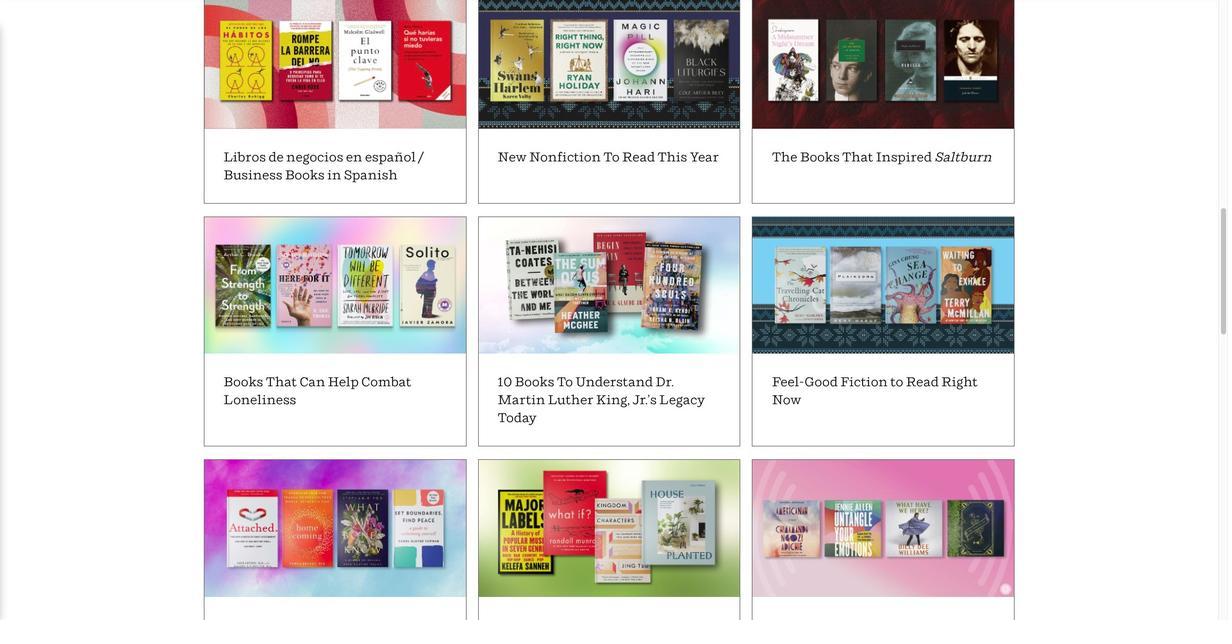 Task type: describe. For each thing, give the bounding box(es) containing it.
books inside books that can help combat loneliness
[[224, 375, 263, 390]]

this
[[658, 149, 688, 165]]

libros de negocios en español / business books in spanish link
[[197, 0, 467, 204]]

10
[[498, 375, 512, 390]]

new nonfiction to read this year
[[498, 149, 719, 165]]

that inside books that can help combat loneliness
[[266, 375, 297, 390]]

spanish
[[344, 167, 398, 183]]

the books that inspired saltburn
[[772, 149, 992, 165]]

español
[[365, 149, 416, 165]]

understand
[[576, 375, 653, 390]]

/
[[419, 149, 424, 165]]

nonfiction
[[529, 149, 601, 165]]

luther
[[548, 393, 594, 408]]

libros de negocios en español / business books in spanish
[[224, 149, 424, 183]]

books inside libros de negocios en español / business books in spanish
[[285, 167, 325, 183]]

jr.'s
[[633, 393, 657, 408]]

king,
[[596, 393, 630, 408]]

new
[[498, 149, 527, 165]]

business
[[224, 167, 283, 183]]

right
[[942, 375, 978, 390]]

fiction
[[841, 375, 888, 390]]

in
[[327, 167, 342, 183]]

feel-good fiction to read right now
[[772, 375, 978, 408]]

feel-
[[772, 375, 805, 390]]

loneliness
[[224, 393, 296, 408]]



Task type: vqa. For each thing, say whether or not it's contained in the screenshot.
Read "To"
yes



Task type: locate. For each thing, give the bounding box(es) containing it.
legacy
[[660, 393, 705, 408]]

10 books to understand dr. martin luther king, jr.'s legacy today link
[[471, 217, 741, 447]]

to inside new nonfiction to read this year link
[[604, 149, 620, 165]]

to inside 10 books to understand dr. martin luther king, jr.'s legacy today
[[557, 375, 573, 390]]

martin
[[498, 393, 546, 408]]

today
[[498, 411, 537, 426]]

inspired
[[876, 149, 932, 165]]

books down negocios
[[285, 167, 325, 183]]

feel-good fiction to read right now link
[[745, 217, 1015, 447]]

to
[[604, 149, 620, 165], [557, 375, 573, 390]]

0 vertical spatial that
[[843, 149, 874, 165]]

to for read
[[604, 149, 620, 165]]

0 vertical spatial read
[[622, 149, 655, 165]]

to right nonfiction
[[604, 149, 620, 165]]

negocios
[[286, 149, 343, 165]]

read inside 'feel-good fiction to read right now'
[[906, 375, 939, 390]]

now
[[772, 393, 802, 408]]

year
[[690, 149, 719, 165]]

books up loneliness
[[224, 375, 263, 390]]

0 vertical spatial to
[[604, 149, 620, 165]]

1 vertical spatial that
[[266, 375, 297, 390]]

0 horizontal spatial that
[[266, 375, 297, 390]]

the
[[772, 149, 798, 165]]

read
[[622, 149, 655, 165], [906, 375, 939, 390]]

books right the
[[800, 149, 840, 165]]

books inside 10 books to understand dr. martin luther king, jr.'s legacy today
[[515, 375, 555, 390]]

1 vertical spatial to
[[557, 375, 573, 390]]

1 horizontal spatial to
[[604, 149, 620, 165]]

to for understand
[[557, 375, 573, 390]]

1 horizontal spatial that
[[843, 149, 874, 165]]

to
[[891, 375, 904, 390]]

that
[[843, 149, 874, 165], [266, 375, 297, 390]]

good
[[805, 375, 838, 390]]

help
[[328, 375, 359, 390]]

dr.
[[656, 375, 674, 390]]

that up loneliness
[[266, 375, 297, 390]]

books that can help combat loneliness link
[[197, 217, 467, 447]]

1 vertical spatial read
[[906, 375, 939, 390]]

10 books to understand dr. martin luther king, jr.'s legacy today
[[498, 375, 705, 426]]

libros
[[224, 149, 266, 165]]

en
[[346, 149, 363, 165]]

1 horizontal spatial read
[[906, 375, 939, 390]]

can
[[300, 375, 325, 390]]

0 horizontal spatial read
[[622, 149, 655, 165]]

books that can help combat loneliness
[[224, 375, 412, 408]]

read left the this
[[622, 149, 655, 165]]

0 horizontal spatial to
[[557, 375, 573, 390]]

combat
[[361, 375, 412, 390]]

new nonfiction to read this year link
[[471, 0, 741, 204]]

saltburn
[[935, 149, 992, 165]]

de
[[269, 149, 284, 165]]

books up martin
[[515, 375, 555, 390]]

books
[[800, 149, 840, 165], [285, 167, 325, 183], [224, 375, 263, 390], [515, 375, 555, 390]]

read right to
[[906, 375, 939, 390]]

to up luther
[[557, 375, 573, 390]]

that left inspired
[[843, 149, 874, 165]]



